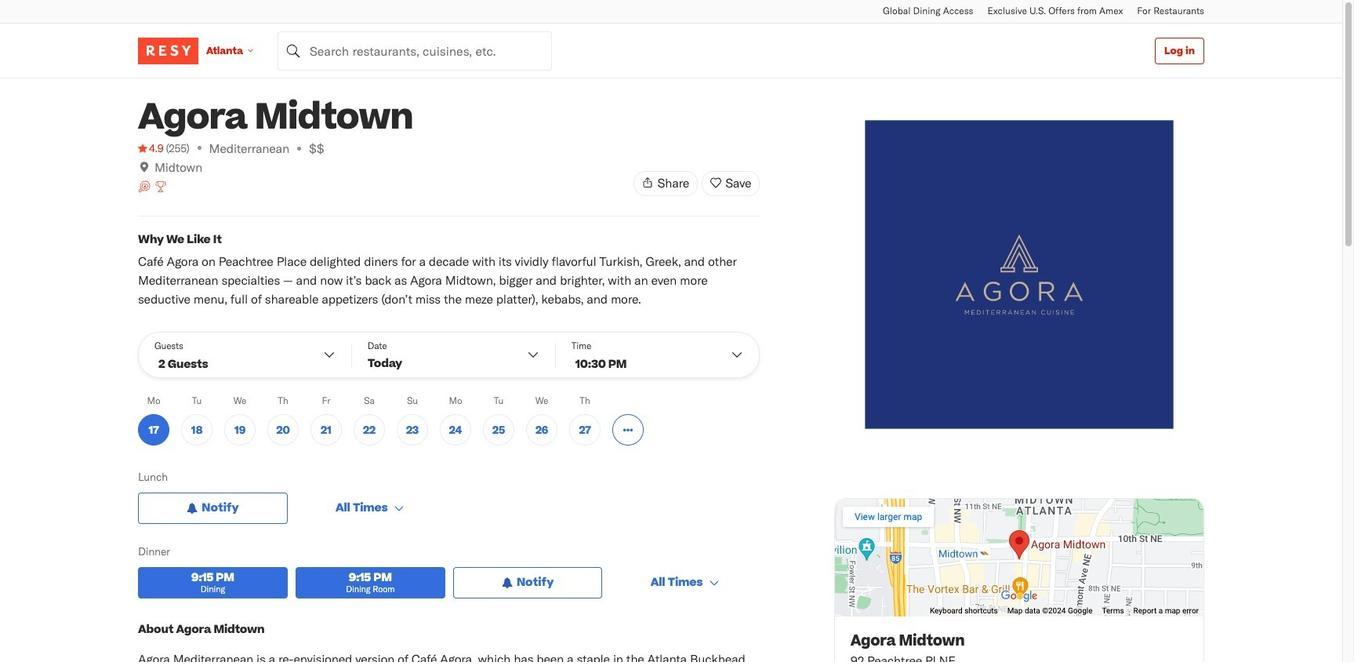 Task type: locate. For each thing, give the bounding box(es) containing it.
None field
[[278, 31, 552, 70]]



Task type: describe. For each thing, give the bounding box(es) containing it.
4.9 out of 5 stars image
[[138, 140, 164, 156]]

Search restaurants, cuisines, etc. text field
[[278, 31, 552, 70]]



Task type: vqa. For each thing, say whether or not it's contained in the screenshot.
field
yes



